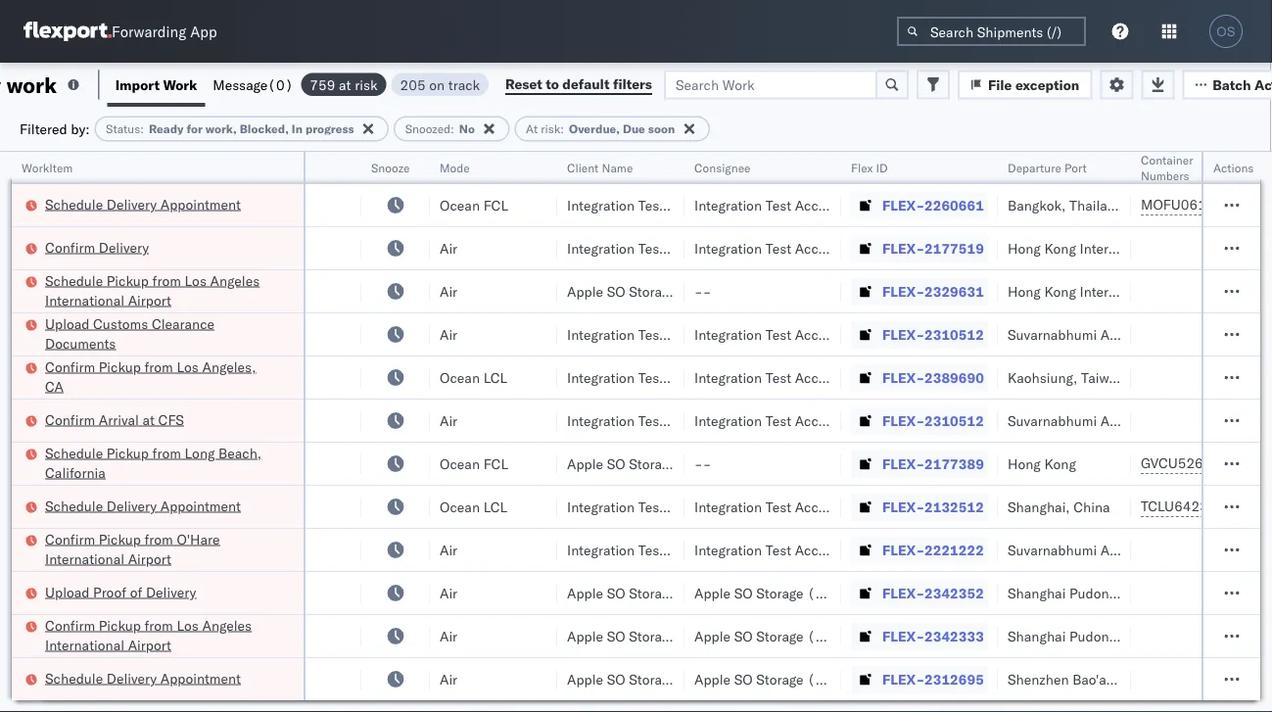 Task type: vqa. For each thing, say whether or not it's contained in the screenshot.
--
yes



Task type: describe. For each thing, give the bounding box(es) containing it.
confirm pickup from o'hare international airport
[[45, 531, 220, 567]]

forwarding app
[[112, 22, 217, 41]]

from for confirm pickup from o'hare international airport
[[145, 531, 173, 548]]

import
[[115, 76, 160, 93]]

snoozed : no
[[405, 122, 475, 136]]

am for 3:00 am mdt, aug 28, 2023
[[65, 283, 88, 300]]

documents
[[45, 335, 116, 352]]

consignee button
[[685, 156, 822, 175]]

3:00 am mdt, aug 28, 2023
[[32, 283, 217, 300]]

pm for 10:00
[[74, 412, 95, 429]]

mdt, for 12:59 am mdt, sep 12, 2023
[[100, 628, 134, 645]]

appointment for second schedule delivery appointment button from the bottom schedule delivery appointment link
[[161, 497, 241, 514]]

confirm pickup from los angeles international airport
[[45, 617, 252, 654]]

resize handle column header for flex id
[[975, 152, 999, 712]]

angeles for confirm pickup from los angeles international airport
[[202, 617, 252, 634]]

3 flex- from the top
[[883, 283, 925, 300]]

batch act button
[[1183, 70, 1273, 99]]

1 fcl from the top
[[484, 196, 509, 214]]

delivery down 12:59 am mdt, sep 12, 2023
[[107, 670, 157, 687]]

on
[[429, 76, 445, 93]]

app
[[190, 22, 217, 41]]

confirm for confirm pickup from los angeles international airport
[[45, 617, 95, 634]]

6 air from the top
[[440, 585, 458, 602]]

3:59
[[32, 498, 62, 515]]

pm for 10:59
[[74, 541, 95, 559]]

jul for 2,
[[137, 541, 155, 559]]

am for 12:59 am mdt, jul 3, 2023
[[74, 369, 97, 386]]

16,
[[166, 412, 187, 429]]

reset to default filters
[[506, 75, 653, 93]]

28,
[[159, 283, 180, 300]]

12:00
[[32, 240, 71, 257]]

track
[[449, 76, 480, 93]]

0 vertical spatial risk
[[355, 76, 378, 93]]

2, for jun
[[154, 498, 167, 515]]

confirm delivery link
[[45, 238, 149, 257]]

: for snoozed
[[451, 122, 455, 136]]

2 integration test account - swarovski from the top
[[695, 240, 925, 257]]

jun for 2,
[[128, 498, 151, 515]]

flex-2221222
[[883, 541, 985, 559]]

flex-2260661
[[883, 196, 985, 214]]

jun for 12,
[[138, 240, 160, 257]]

reset to default filters button
[[494, 70, 664, 99]]

flex id
[[852, 160, 888, 175]]

confirm pickup from o'hare international airport button
[[45, 530, 278, 571]]

default
[[563, 75, 610, 93]]

3:00 for 3:00 am mdt, aug 28, 2023
[[32, 283, 62, 300]]

angeles,
[[202, 358, 256, 375]]

schedule pickup from los angeles international airport link
[[45, 271, 278, 310]]

8:00 am mdt, sep 8, 2023
[[32, 585, 208, 602]]

7 flex- from the top
[[883, 455, 925, 472]]

at inside the confirm arrival at cfs "link"
[[143, 411, 155, 428]]

am for 11:05 am mdt, jul 20, 2023
[[74, 196, 97, 214]]

file exception
[[989, 76, 1080, 93]]

am for 12:59 am mdt, oct 11, 2023
[[74, 455, 97, 472]]

pickup for schedule pickup from long beach, california
[[107, 444, 149, 462]]

client name button
[[558, 156, 665, 175]]

3 swarovski from the top
[[863, 326, 925, 343]]

resize handle column header for container numbers
[[1236, 152, 1259, 712]]

1 ag from the left
[[759, 369, 778, 386]]

3 resize handle column header from the left
[[407, 152, 430, 712]]

4 ocean from the top
[[440, 498, 480, 515]]

2 fcl from the top
[[484, 455, 509, 472]]

1 2310512 from the top
[[925, 326, 985, 343]]

schedule pickup from long beach, california
[[45, 444, 262, 481]]

workitem button
[[12, 156, 284, 175]]

10:59 pm mdt, jul 2, 2023
[[32, 541, 208, 559]]

bangkok, thailand
[[1008, 196, 1124, 214]]

container numbers button
[[1132, 148, 1240, 183]]

lagerfeld
[[891, 498, 950, 515]]

status
[[106, 122, 140, 136]]

1 on from the left
[[735, 369, 756, 386]]

2221222
[[925, 541, 985, 559]]

schedule pickup from los angeles international airport button
[[45, 271, 278, 312]]

aug for 3:00 am mdt, aug 28, 2023
[[129, 283, 155, 300]]

2 schedule delivery appointment button from the top
[[45, 496, 241, 518]]

soon
[[649, 122, 675, 136]]

flex id button
[[842, 156, 979, 175]]

international inside confirm pickup from o'hare international airport
[[45, 550, 125, 567]]

california
[[45, 464, 106, 481]]

mdt, for 12:59 am mdt, jul 3, 2023
[[100, 369, 134, 386]]

message
[[213, 76, 268, 93]]

status : ready for work, blocked, in progress
[[106, 122, 354, 136]]

1 ocean fcl from the top
[[440, 196, 509, 214]]

confirm for confirm arrival at cfs
[[45, 411, 95, 428]]

airport inside confirm pickup from o'hare international airport
[[128, 550, 172, 567]]

clearance
[[152, 315, 215, 332]]

4 flex- from the top
[[883, 326, 925, 343]]

10:59
[[32, 541, 71, 559]]

2329631
[[925, 283, 985, 300]]

at
[[526, 122, 538, 136]]

20,
[[159, 196, 181, 214]]

3 : from the left
[[561, 122, 564, 136]]

confirm arrival at cfs link
[[45, 410, 184, 430]]

: for status
[[140, 122, 144, 136]]

2023 for 12:59 am mdt, jul 3, 2023
[[176, 369, 210, 386]]

1 ocean lcl from the top
[[440, 369, 508, 386]]

2023 for 12:00 am mdt, jun 12, 2023
[[188, 240, 222, 257]]

os button
[[1204, 9, 1249, 54]]

container numbers
[[1142, 152, 1194, 183]]

1 air from the top
[[440, 240, 458, 257]]

12 flex- from the top
[[883, 671, 925, 688]]

work
[[163, 76, 197, 93]]

confirm arrival at cfs button
[[45, 410, 184, 432]]

filtered by:
[[20, 120, 90, 137]]

205 on track
[[400, 76, 480, 93]]

for
[[187, 122, 203, 136]]

pickup for schedule pickup from los angeles international airport
[[107, 272, 149, 289]]

6 flex- from the top
[[883, 412, 925, 429]]

1 integration test account - on ag from the left
[[567, 369, 778, 386]]

upload proof of delivery link
[[45, 583, 196, 602]]

11:05 am mdt, jul 20, 2023
[[32, 196, 218, 214]]

2023 for 12:59 am mdt, aug 17, 2023
[[192, 671, 226, 688]]

client
[[567, 160, 599, 175]]

2 ocean fcl from the top
[[440, 455, 509, 472]]

departure
[[1008, 160, 1062, 175]]

upload for upload proof of delivery
[[45, 584, 90, 601]]

2 integration test account - on ag from the left
[[695, 369, 906, 386]]

upload customs clearance documents button
[[45, 314, 278, 355]]

confirm for confirm pickup from los angeles, ca
[[45, 358, 95, 375]]

2 ag from the left
[[887, 369, 906, 386]]

confirm pickup from los angeles international airport button
[[45, 616, 278, 657]]

mdt, for 3:00 am mdt, aug 28, 2023
[[91, 283, 126, 300]]

schedule delivery appointment link for 1st schedule delivery appointment button from the bottom
[[45, 669, 241, 688]]

reset
[[506, 75, 543, 93]]

am for 8:00 am mdt, sep 8, 2023
[[65, 585, 88, 602]]

jul for 3,
[[138, 369, 156, 386]]

sep for 12,
[[138, 628, 163, 645]]

am for 12:59 am mdt, sep 12, 2023
[[74, 628, 97, 645]]

snoozed
[[405, 122, 451, 136]]

12, for jun
[[164, 240, 185, 257]]

3 air from the top
[[440, 326, 458, 343]]

3 schedule delivery appointment button from the top
[[45, 669, 241, 690]]

shanghai, china
[[1008, 498, 1111, 515]]

12:59 for 12:59 am mdt, jul 3, 2023
[[32, 369, 71, 386]]

upload customs clearance documents
[[45, 315, 215, 352]]

10:00 pm mdt, aug 16, 2023
[[32, 412, 225, 429]]

delivery left '20,'
[[107, 195, 157, 213]]

2 flex- from the top
[[883, 240, 925, 257]]

2 on from the left
[[863, 369, 883, 386]]

message (0)
[[213, 76, 293, 93]]

forwarding app link
[[24, 22, 217, 41]]

2 lcl from the top
[[484, 498, 508, 515]]

airport for confirm
[[128, 636, 172, 654]]

oct
[[138, 455, 161, 472]]

resize handle column header for departure port
[[1108, 152, 1132, 712]]

1 schedule delivery appointment button from the top
[[45, 195, 241, 216]]

3 schedule delivery appointment from the top
[[45, 670, 241, 687]]

am for 12:00 am mdt, jun 12, 2023
[[74, 240, 97, 257]]

2389690
[[925, 369, 985, 386]]

delivery inside button
[[99, 239, 149, 256]]

sep for 8,
[[129, 585, 154, 602]]

1 schedule delivery appointment from the top
[[45, 195, 241, 213]]

los for schedule pickup from los angeles international airport
[[185, 272, 207, 289]]

Search Work text field
[[664, 70, 878, 99]]

delivery inside button
[[146, 584, 196, 601]]

2 ocean from the top
[[440, 369, 480, 386]]

3 ocean from the top
[[440, 455, 480, 472]]

proof
[[93, 584, 126, 601]]

schedule pickup from long beach, california link
[[45, 443, 278, 483]]

2 -- from the top
[[695, 455, 712, 472]]

id
[[877, 160, 888, 175]]

2023 for 11:05 am mdt, jul 20, 2023
[[184, 196, 218, 214]]

mdt, for 3:59 pm mdt, jun 2, 2023
[[90, 498, 125, 515]]

flex-2132512
[[883, 498, 985, 515]]

2023 for 3:59 pm mdt, jun 2, 2023
[[170, 498, 204, 515]]

8:00
[[32, 585, 62, 602]]

2023 for 12:59 am mdt, oct 11, 2023
[[189, 455, 223, 472]]

name
[[602, 160, 633, 175]]

schedule delivery appointment link for second schedule delivery appointment button from the bottom
[[45, 496, 241, 516]]

759
[[310, 76, 336, 93]]

kaohsiung,
[[1008, 369, 1078, 386]]

10 flex- from the top
[[883, 585, 925, 602]]

8 flex- from the top
[[883, 498, 925, 515]]

mode
[[440, 160, 470, 175]]

china
[[1074, 498, 1111, 515]]

resize handle column header for consignee
[[818, 152, 842, 712]]

angeles for schedule pickup from los angeles international airport
[[210, 272, 260, 289]]



Task type: locate. For each thing, give the bounding box(es) containing it.
1 vertical spatial 17,
[[167, 671, 189, 688]]

0 horizontal spatial at
[[143, 411, 155, 428]]

am for 3:00 am mdt, aug 17, 2023
[[65, 326, 88, 343]]

1 vertical spatial schedule delivery appointment link
[[45, 496, 241, 516]]

from inside confirm pickup from o'hare international airport
[[145, 531, 173, 548]]

2, left o'hare
[[158, 541, 171, 559]]

0 vertical spatial flex-2310512
[[883, 326, 985, 343]]

0 horizontal spatial :
[[140, 122, 144, 136]]

flex-2312695 button
[[852, 666, 989, 693], [852, 666, 989, 693]]

1 vertical spatial airport
[[128, 550, 172, 567]]

confirm inside confirm pickup from los angeles, ca
[[45, 358, 95, 375]]

of
[[130, 584, 142, 601]]

risk right 759 on the left top of the page
[[355, 76, 378, 93]]

2023 for 12:59 am mdt, sep 12, 2023
[[191, 628, 225, 645]]

jul left '20,'
[[138, 196, 156, 214]]

customs
[[93, 315, 148, 332]]

2023 for 10:59 pm mdt, jul 2, 2023
[[174, 541, 208, 559]]

2 horizontal spatial :
[[561, 122, 564, 136]]

3 appointment from the top
[[161, 670, 241, 687]]

2023 for 3:00 am mdt, aug 28, 2023
[[183, 283, 217, 300]]

schedule pickup from long beach, california button
[[45, 443, 278, 485]]

0 vertical spatial pm
[[74, 412, 95, 429]]

act
[[1255, 76, 1273, 93]]

confirm pickup from los angeles, ca button
[[45, 357, 278, 398]]

1 ocean from the top
[[440, 196, 480, 214]]

mdt, for 12:00 am mdt, jun 12, 2023
[[100, 240, 134, 257]]

1 integration test account - swarovski from the top
[[695, 196, 925, 214]]

pickup inside schedule pickup from long beach, california
[[107, 444, 149, 462]]

0 vertical spatial 3:00
[[32, 283, 62, 300]]

flex- up lagerfeld
[[883, 455, 925, 472]]

schedule delivery appointment button down confirm pickup from los angeles international airport
[[45, 669, 241, 690]]

pickup inside confirm pickup from o'hare international airport
[[99, 531, 141, 548]]

flexport. image
[[24, 22, 112, 41]]

am right ca at the left bottom
[[74, 369, 97, 386]]

4 air from the top
[[440, 412, 458, 429]]

kong
[[1045, 455, 1077, 472]]

schedule delivery appointment down oct at left bottom
[[45, 497, 241, 514]]

departure port button
[[999, 156, 1112, 175]]

pickup down the 3:59 pm mdt, jun 2, 2023
[[99, 531, 141, 548]]

upload inside the upload customs clearance documents
[[45, 315, 90, 332]]

2310512 up 2389690 at the right
[[925, 326, 985, 343]]

schedule delivery appointment button down workitem button
[[45, 195, 241, 216]]

5 integration test account - swarovski from the top
[[695, 541, 925, 559]]

resize handle column header for deadline
[[338, 152, 362, 712]]

4 integration test account - swarovski from the top
[[695, 412, 925, 429]]

account
[[795, 196, 847, 214], [795, 240, 847, 257], [795, 326, 847, 343], [668, 369, 720, 386], [795, 369, 847, 386], [795, 412, 847, 429], [795, 498, 847, 515], [795, 541, 847, 559]]

3:00
[[32, 283, 62, 300], [32, 326, 62, 343]]

flex- up flex-2389690
[[883, 326, 925, 343]]

due
[[623, 122, 646, 136]]

2 international from the top
[[45, 550, 125, 567]]

from for confirm pickup from los angeles, ca
[[145, 358, 173, 375]]

am down proof
[[74, 628, 97, 645]]

am down confirm delivery button
[[65, 283, 88, 300]]

ocean fcl
[[440, 196, 509, 214], [440, 455, 509, 472]]

12, for sep
[[166, 628, 187, 645]]

am right 8:00
[[65, 585, 88, 602]]

0 vertical spatial --
[[695, 283, 712, 300]]

1 vertical spatial flex-2310512
[[883, 412, 985, 429]]

schedule down 12:00
[[45, 272, 103, 289]]

schedule delivery appointment down confirm pickup from los angeles international airport
[[45, 670, 241, 687]]

0 vertical spatial jul
[[138, 196, 156, 214]]

1 schedule delivery appointment link from the top
[[45, 195, 241, 214]]

mdt, for 11:05 am mdt, jul 20, 2023
[[100, 196, 134, 214]]

confirm up ca at the left bottom
[[45, 358, 95, 375]]

am left customs
[[65, 326, 88, 343]]

schedule down california
[[45, 497, 103, 514]]

1 airport from the top
[[128, 292, 172, 309]]

upload proof of delivery button
[[45, 583, 196, 604]]

12:59 for 12:59 am mdt, sep 12, 2023
[[32, 628, 71, 645]]

2 vertical spatial schedule delivery appointment button
[[45, 669, 241, 690]]

flex- down flex-2342352
[[883, 628, 925, 645]]

not
[[712, 283, 740, 300], [712, 455, 740, 472], [712, 585, 740, 602], [840, 585, 867, 602], [712, 628, 740, 645], [840, 628, 867, 645], [712, 671, 740, 688], [840, 671, 867, 688]]

1 vertical spatial lcl
[[484, 498, 508, 515]]

pickup for confirm pickup from o'hare international airport
[[99, 531, 141, 548]]

8 air from the top
[[440, 671, 458, 688]]

17, down confirm pickup from los angeles international airport button in the bottom left of the page
[[167, 671, 189, 688]]

4 swarovski from the top
[[863, 412, 925, 429]]

flex- up flex-2329631 at top right
[[883, 240, 925, 257]]

hong
[[1008, 455, 1042, 472]]

pm
[[74, 412, 95, 429], [65, 498, 87, 515], [74, 541, 95, 559]]

5 air from the top
[[440, 541, 458, 559]]

los for confirm pickup from los angeles international airport
[[177, 617, 199, 634]]

airport inside confirm pickup from los angeles international airport
[[128, 636, 172, 654]]

2 vertical spatial appointment
[[161, 670, 241, 687]]

1 vertical spatial --
[[695, 455, 712, 472]]

1 flex- from the top
[[883, 196, 925, 214]]

resize handle column header for workitem
[[280, 152, 304, 712]]

schedule delivery appointment button up confirm pickup from o'hare international airport
[[45, 496, 241, 518]]

1 vertical spatial schedule delivery appointment
[[45, 497, 241, 514]]

2310512
[[925, 326, 985, 343], [925, 412, 985, 429]]

2 ocean lcl from the top
[[440, 498, 508, 515]]

2 vertical spatial pm
[[74, 541, 95, 559]]

shanghai,
[[1008, 498, 1071, 515]]

pickup for confirm pickup from los angeles, ca
[[99, 358, 141, 375]]

swarovski down flex-2260661 in the top of the page
[[863, 240, 925, 257]]

0 vertical spatial international
[[45, 292, 125, 309]]

17, for 12:59 am mdt, aug 17, 2023
[[167, 671, 189, 688]]

2 12:59 from the top
[[32, 455, 71, 472]]

flex- down flex-2177389
[[883, 498, 925, 515]]

0 vertical spatial schedule delivery appointment button
[[45, 195, 241, 216]]

2,
[[154, 498, 167, 515], [158, 541, 171, 559]]

1 vertical spatial at
[[143, 411, 155, 428]]

international up customs
[[45, 292, 125, 309]]

am right 11:05
[[74, 196, 97, 214]]

2310512 up 2177389
[[925, 412, 985, 429]]

in
[[292, 122, 303, 136]]

mdt, for 10:59 pm mdt, jul 2, 2023
[[99, 541, 133, 559]]

1 vertical spatial 12,
[[166, 628, 187, 645]]

angeles down o'hare
[[202, 617, 252, 634]]

aug for 12:59 am mdt, aug 17, 2023
[[138, 671, 164, 688]]

1 vertical spatial sep
[[138, 628, 163, 645]]

flex- down flex-2177519 at top right
[[883, 283, 925, 300]]

flex- down flex-2221222
[[883, 585, 925, 602]]

flex-2310512 down flex-2389690
[[883, 412, 985, 429]]

from for schedule pickup from los angeles international airport
[[152, 272, 181, 289]]

0 vertical spatial airport
[[128, 292, 172, 309]]

international up proof
[[45, 550, 125, 567]]

12:59 am mdt, sep 12, 2023
[[32, 628, 225, 645]]

upload inside button
[[45, 584, 90, 601]]

11 flex- from the top
[[883, 628, 925, 645]]

5 swarovski from the top
[[863, 541, 925, 559]]

1 confirm from the top
[[45, 239, 95, 256]]

resize handle column header for client name
[[661, 152, 685, 712]]

1 international from the top
[[45, 292, 125, 309]]

confirm inside confirm pickup from los angeles international airport
[[45, 617, 95, 634]]

Search Shipments (/) text field
[[898, 17, 1087, 46]]

schedule delivery appointment link for 1st schedule delivery appointment button from the top of the page
[[45, 195, 241, 214]]

0 vertical spatial 12,
[[164, 240, 185, 257]]

lcl
[[484, 369, 508, 386], [484, 498, 508, 515]]

los inside schedule pickup from los angeles international airport
[[185, 272, 207, 289]]

0 vertical spatial schedule delivery appointment
[[45, 195, 241, 213]]

0 vertical spatial angeles
[[210, 272, 260, 289]]

17, up 'confirm pickup from los angeles, ca' 'link' at left bottom
[[159, 326, 180, 343]]

2 vertical spatial schedule delivery appointment link
[[45, 669, 241, 688]]

2, up confirm pickup from o'hare international airport link on the bottom of page
[[154, 498, 167, 515]]

aug
[[129, 283, 155, 300], [129, 326, 155, 343], [137, 412, 163, 429], [138, 671, 164, 688]]

4 confirm from the top
[[45, 531, 95, 548]]

jul for 20,
[[138, 196, 156, 214]]

confirm down 8:00
[[45, 617, 95, 634]]

2023 for 8:00 am mdt, sep 8, 2023
[[174, 585, 208, 602]]

flex- down flex id button
[[883, 196, 925, 214]]

flex-2342333 button
[[852, 623, 989, 650], [852, 623, 989, 650]]

from inside confirm pickup from los angeles, ca
[[145, 358, 173, 375]]

confirm inside the confirm arrival at cfs "link"
[[45, 411, 95, 428]]

205
[[400, 76, 426, 93]]

exception
[[1016, 76, 1080, 93]]

international for schedule
[[45, 292, 125, 309]]

6 resize handle column header from the left
[[818, 152, 842, 712]]

long
[[185, 444, 215, 462]]

1 vertical spatial jun
[[128, 498, 151, 515]]

karl
[[863, 498, 888, 515]]

2 : from the left
[[451, 122, 455, 136]]

flex-2329631
[[883, 283, 985, 300]]

5 confirm from the top
[[45, 617, 95, 634]]

confirm delivery
[[45, 239, 149, 256]]

am for 12:59 am mdt, aug 17, 2023
[[74, 671, 97, 688]]

3 schedule delivery appointment link from the top
[[45, 669, 241, 688]]

1 vertical spatial pm
[[65, 498, 87, 515]]

12:59 am mdt, jul 3, 2023
[[32, 369, 210, 386]]

confirm delivery button
[[45, 238, 149, 259]]

confirm pickup from los angeles international airport link
[[45, 616, 278, 655]]

integration test account - swarovski
[[695, 196, 925, 214], [695, 240, 925, 257], [695, 326, 925, 343], [695, 412, 925, 429], [695, 541, 925, 559]]

numbers
[[1142, 168, 1190, 183]]

from for schedule pickup from long beach, california
[[152, 444, 181, 462]]

1 appointment from the top
[[161, 195, 241, 213]]

0 vertical spatial 2310512
[[925, 326, 985, 343]]

mdt, for 3:00 am mdt, aug 17, 2023
[[91, 326, 126, 343]]

confirm for confirm delivery
[[45, 239, 95, 256]]

los inside confirm pickup from los angeles international airport
[[177, 617, 199, 634]]

3:00 down 12:00
[[32, 283, 62, 300]]

1 vertical spatial appointment
[[161, 497, 241, 514]]

swarovski down karl
[[863, 541, 925, 559]]

flex- down flex-2389690
[[883, 412, 925, 429]]

1 vertical spatial international
[[45, 550, 125, 567]]

4 resize handle column header from the left
[[534, 152, 558, 712]]

1 vertical spatial upload
[[45, 584, 90, 601]]

pickup down '12:00 am mdt, jun 12, 2023'
[[107, 272, 149, 289]]

test
[[766, 196, 792, 214], [766, 240, 792, 257], [766, 326, 792, 343], [639, 369, 665, 386], [766, 369, 792, 386], [766, 412, 792, 429], [766, 498, 792, 515], [766, 541, 792, 559]]

to
[[546, 75, 559, 93]]

2 upload from the top
[[45, 584, 90, 601]]

bangkok,
[[1008, 196, 1067, 214]]

1 upload from the top
[[45, 315, 90, 332]]

3:59 pm mdt, jun 2, 2023
[[32, 498, 204, 515]]

12:59 am mdt, oct 11, 2023
[[32, 455, 223, 472]]

: left the ready on the left of the page
[[140, 122, 144, 136]]

actions
[[1214, 160, 1255, 175]]

resize handle column header
[[280, 152, 304, 712], [338, 152, 362, 712], [407, 152, 430, 712], [534, 152, 558, 712], [661, 152, 685, 712], [818, 152, 842, 712], [975, 152, 999, 712], [1108, 152, 1132, 712], [1236, 152, 1259, 712], [1238, 152, 1261, 712]]

2 vertical spatial airport
[[128, 636, 172, 654]]

pm right 10:00
[[74, 412, 95, 429]]

schedule down deadline
[[45, 195, 103, 213]]

2 vertical spatial schedule delivery appointment
[[45, 670, 241, 687]]

4 schedule from the top
[[45, 497, 103, 514]]

2177519
[[925, 240, 985, 257]]

1 vertical spatial angeles
[[202, 617, 252, 634]]

2023 for 3:00 am mdt, aug 17, 2023
[[183, 326, 217, 343]]

schedule down 12:59 am mdt, sep 12, 2023
[[45, 670, 103, 687]]

12, down '20,'
[[164, 240, 185, 257]]

am down 12:59 am mdt, sep 12, 2023
[[74, 671, 97, 688]]

2 schedule delivery appointment from the top
[[45, 497, 241, 514]]

schedule delivery appointment link down confirm pickup from los angeles international airport
[[45, 669, 241, 688]]

3 airport from the top
[[128, 636, 172, 654]]

am
[[74, 196, 97, 214], [74, 240, 97, 257], [65, 283, 88, 300], [65, 326, 88, 343], [74, 369, 97, 386], [74, 455, 97, 472], [65, 585, 88, 602], [74, 628, 97, 645], [74, 671, 97, 688]]

am down confirm arrival at cfs button
[[74, 455, 97, 472]]

3 international from the top
[[45, 636, 125, 654]]

confirm for confirm pickup from o'hare international airport
[[45, 531, 95, 548]]

mdt,
[[100, 196, 134, 214], [100, 240, 134, 257], [91, 283, 126, 300], [91, 326, 126, 343], [100, 369, 134, 386], [99, 412, 133, 429], [100, 455, 134, 472], [90, 498, 125, 515], [99, 541, 133, 559], [91, 585, 126, 602], [100, 628, 134, 645], [100, 671, 134, 688]]

11,
[[165, 455, 186, 472]]

flex-2342352
[[883, 585, 985, 602]]

7 air from the top
[[440, 628, 458, 645]]

2 vertical spatial jul
[[137, 541, 155, 559]]

flex-2342333
[[883, 628, 985, 645]]

confirm pickup from los angeles, ca link
[[45, 357, 278, 396]]

at right 759 on the left top of the page
[[339, 76, 351, 93]]

12:59 am mdt, aug 17, 2023
[[32, 671, 226, 688]]

0 horizontal spatial risk
[[355, 76, 378, 93]]

0 vertical spatial sep
[[129, 585, 154, 602]]

schedule delivery appointment link down oct at left bottom
[[45, 496, 241, 516]]

1 vertical spatial 2310512
[[925, 412, 985, 429]]

flex-2310512 up flex-2389690
[[883, 326, 985, 343]]

12:59 for 12:59 am mdt, oct 11, 2023
[[32, 455, 71, 472]]

1 vertical spatial schedule delivery appointment button
[[45, 496, 241, 518]]

4 12:59 from the top
[[32, 671, 71, 688]]

schedule delivery appointment
[[45, 195, 241, 213], [45, 497, 241, 514], [45, 670, 241, 687]]

0 vertical spatial fcl
[[484, 196, 509, 214]]

appointment for 1st schedule delivery appointment button from the top of the page schedule delivery appointment link
[[161, 195, 241, 213]]

flex- down flex-2329631 at top right
[[883, 369, 925, 386]]

swarovski down id
[[863, 196, 925, 214]]

12:59 for 12:59 am mdt, aug 17, 2023
[[32, 671, 71, 688]]

am right 12:00
[[74, 240, 97, 257]]

1 3:00 from the top
[[32, 283, 62, 300]]

appointment up o'hare
[[161, 497, 241, 514]]

from inside schedule pickup from los angeles international airport
[[152, 272, 181, 289]]

2023 for 10:00 pm mdt, aug 16, 2023
[[191, 412, 225, 429]]

from inside confirm pickup from los angeles international airport
[[145, 617, 173, 634]]

angeles inside schedule pickup from los angeles international airport
[[210, 272, 260, 289]]

los inside confirm pickup from los angeles, ca
[[177, 358, 199, 375]]

file
[[989, 76, 1013, 93]]

1 horizontal spatial at
[[339, 76, 351, 93]]

3 integration test account - swarovski from the top
[[695, 326, 925, 343]]

2 2310512 from the top
[[925, 412, 985, 429]]

0 vertical spatial 2,
[[154, 498, 167, 515]]

by:
[[71, 120, 90, 137]]

0 vertical spatial 17,
[[159, 326, 180, 343]]

batch
[[1214, 76, 1252, 93]]

9 flex- from the top
[[883, 541, 925, 559]]

schedule delivery appointment down workitem button
[[45, 195, 241, 213]]

2342333
[[925, 628, 985, 645]]

air
[[440, 240, 458, 257], [440, 283, 458, 300], [440, 326, 458, 343], [440, 412, 458, 429], [440, 541, 458, 559], [440, 585, 458, 602], [440, 628, 458, 645], [440, 671, 458, 688]]

3:00 up ca at the left bottom
[[32, 326, 62, 343]]

0 vertical spatial ocean lcl
[[440, 369, 508, 386]]

upload up documents
[[45, 315, 90, 332]]

17, for 3:00 am mdt, aug 17, 2023
[[159, 326, 180, 343]]

risk right the at
[[541, 122, 561, 136]]

o'hare
[[177, 531, 220, 548]]

airport for schedule
[[128, 292, 172, 309]]

flex-2132512 button
[[852, 493, 989, 521], [852, 493, 989, 521]]

1 vertical spatial fcl
[[484, 455, 509, 472]]

confirm pickup from o'hare international airport link
[[45, 530, 278, 569]]

pickup inside confirm pickup from los angeles international airport
[[99, 617, 141, 634]]

pickup for confirm pickup from los angeles international airport
[[99, 617, 141, 634]]

1 vertical spatial 3:00
[[32, 326, 62, 343]]

0 vertical spatial ocean fcl
[[440, 196, 509, 214]]

blocked,
[[240, 122, 289, 136]]

hong kong
[[1008, 455, 1077, 472]]

2 appointment from the top
[[161, 497, 241, 514]]

1 resize handle column header from the left
[[280, 152, 304, 712]]

schedule delivery appointment link down workitem button
[[45, 195, 241, 214]]

international up the 12:59 am mdt, aug 17, 2023
[[45, 636, 125, 654]]

at left cfs
[[143, 411, 155, 428]]

1 horizontal spatial ag
[[887, 369, 906, 386]]

ag
[[759, 369, 778, 386], [887, 369, 906, 386]]

delivery right of
[[146, 584, 196, 601]]

8 resize handle column header from the left
[[1108, 152, 1132, 712]]

1 flex-2310512 from the top
[[883, 326, 985, 343]]

confirm inside the confirm delivery link
[[45, 239, 95, 256]]

3:00 for 3:00 am mdt, aug 17, 2023
[[32, 326, 62, 343]]

schedule inside schedule pickup from los angeles international airport
[[45, 272, 103, 289]]

angeles inside confirm pickup from los angeles international airport
[[202, 617, 252, 634]]

mdt, for 10:00 pm mdt, aug 16, 2023
[[99, 412, 133, 429]]

flex-2389690 button
[[852, 364, 989, 391], [852, 364, 989, 391]]

gvcu5265864
[[1142, 455, 1238, 472]]

appointment down deadline button
[[161, 195, 241, 213]]

0 vertical spatial at
[[339, 76, 351, 93]]

2 vertical spatial los
[[177, 617, 199, 634]]

759 at risk
[[310, 76, 378, 93]]

schedule inside schedule pickup from long beach, california
[[45, 444, 103, 462]]

2 air from the top
[[440, 283, 458, 300]]

2 confirm from the top
[[45, 358, 95, 375]]

9 resize handle column header from the left
[[1236, 152, 1259, 712]]

work,
[[206, 122, 237, 136]]

confirm down 11:05
[[45, 239, 95, 256]]

1 vertical spatial jul
[[138, 369, 156, 386]]

upload for upload customs clearance documents
[[45, 315, 90, 332]]

airport inside schedule pickup from los angeles international airport
[[128, 292, 172, 309]]

pickup inside confirm pickup from los angeles, ca
[[99, 358, 141, 375]]

resize handle column header for mode
[[534, 152, 558, 712]]

confirm down 3:59
[[45, 531, 95, 548]]

pickup inside schedule pickup from los angeles international airport
[[107, 272, 149, 289]]

delivery down 12:59 am mdt, oct 11, 2023
[[107, 497, 157, 514]]

12:00 am mdt, jun 12, 2023
[[32, 240, 222, 257]]

flex- down lagerfeld
[[883, 541, 925, 559]]

1 horizontal spatial on
[[863, 369, 883, 386]]

mdt, for 12:59 am mdt, aug 17, 2023
[[100, 671, 134, 688]]

0 vertical spatial lcl
[[484, 369, 508, 386]]

0 horizontal spatial on
[[735, 369, 756, 386]]

1 lcl from the top
[[484, 369, 508, 386]]

2, for jul
[[158, 541, 171, 559]]

pickup down 10:00 pm mdt, aug 16, 2023
[[107, 444, 149, 462]]

0 vertical spatial schedule delivery appointment link
[[45, 195, 241, 214]]

import work
[[115, 76, 197, 93]]

angeles right 28, at left
[[210, 272, 260, 289]]

import work button
[[107, 63, 205, 107]]

3,
[[159, 369, 172, 386]]

swarovski down flex-2389690
[[863, 412, 925, 429]]

los
[[185, 272, 207, 289], [177, 358, 199, 375], [177, 617, 199, 634]]

12, down 8,
[[166, 628, 187, 645]]

2 flex-2310512 from the top
[[883, 412, 985, 429]]

1 horizontal spatial :
[[451, 122, 455, 136]]

sep
[[129, 585, 154, 602], [138, 628, 163, 645]]

from for confirm pickup from los angeles international airport
[[145, 617, 173, 634]]

1 vertical spatial ocean lcl
[[440, 498, 508, 515]]

confirm inside confirm pickup from o'hare international airport
[[45, 531, 95, 548]]

workitem
[[22, 160, 73, 175]]

appointment for schedule delivery appointment link corresponding to 1st schedule delivery appointment button from the bottom
[[161, 670, 241, 687]]

international inside schedule pickup from los angeles international airport
[[45, 292, 125, 309]]

2 schedule from the top
[[45, 272, 103, 289]]

2 schedule delivery appointment link from the top
[[45, 496, 241, 516]]

5 schedule from the top
[[45, 670, 103, 687]]

jul up of
[[137, 541, 155, 559]]

: right the at
[[561, 122, 564, 136]]

flex-2342352 button
[[852, 580, 989, 607], [852, 580, 989, 607]]

international for confirm
[[45, 636, 125, 654]]

: left no
[[451, 122, 455, 136]]

0 vertical spatial los
[[185, 272, 207, 289]]

1 schedule from the top
[[45, 195, 103, 213]]

jun up schedule pickup from los angeles international airport
[[138, 240, 160, 257]]

pickup down 3:00 am mdt, aug 17, 2023
[[99, 358, 141, 375]]

1 horizontal spatial risk
[[541, 122, 561, 136]]

beach,
[[219, 444, 262, 462]]

swarovski up flex-2389690
[[863, 326, 925, 343]]

2 airport from the top
[[128, 550, 172, 567]]

los for confirm pickup from los angeles, ca
[[177, 358, 199, 375]]

from inside schedule pickup from long beach, california
[[152, 444, 181, 462]]

upload left proof
[[45, 584, 90, 601]]

0 vertical spatial jun
[[138, 240, 160, 257]]

mdt, for 8:00 am mdt, sep 8, 2023
[[91, 585, 126, 602]]

1 swarovski from the top
[[863, 196, 925, 214]]

port
[[1065, 160, 1087, 175]]

pm right 3:59
[[65, 498, 87, 515]]

jun up confirm pickup from o'hare international airport
[[128, 498, 151, 515]]

client name
[[567, 160, 633, 175]]

pm for 3:59
[[65, 498, 87, 515]]

2 swarovski from the top
[[863, 240, 925, 257]]

filters
[[613, 75, 653, 93]]

1 vertical spatial ocean fcl
[[440, 455, 509, 472]]

jul left 3,
[[138, 369, 156, 386]]

aug for 10:00 pm mdt, aug 16, 2023
[[137, 412, 163, 429]]

2 3:00 from the top
[[32, 326, 62, 343]]

appointment down confirm pickup from los angeles international airport button in the bottom left of the page
[[161, 670, 241, 687]]

3 12:59 from the top
[[32, 628, 71, 645]]

1 vertical spatial risk
[[541, 122, 561, 136]]

mdt, for 12:59 am mdt, oct 11, 2023
[[100, 455, 134, 472]]

aug for 3:00 am mdt, aug 17, 2023
[[129, 326, 155, 343]]

schedule up california
[[45, 444, 103, 462]]

pm right the 10:59 at the left of page
[[74, 541, 95, 559]]

5 flex- from the top
[[883, 369, 925, 386]]

progress
[[306, 122, 354, 136]]

5 resize handle column header from the left
[[661, 152, 685, 712]]

0 horizontal spatial ag
[[759, 369, 778, 386]]

1 -- from the top
[[695, 283, 712, 300]]

on
[[735, 369, 756, 386], [863, 369, 883, 386]]

international inside confirm pickup from los angeles international airport
[[45, 636, 125, 654]]

10 resize handle column header from the left
[[1238, 152, 1261, 712]]

flex- down flex-2342333
[[883, 671, 925, 688]]

container
[[1142, 152, 1194, 167]]

1 : from the left
[[140, 122, 144, 136]]

confirm down ca at the left bottom
[[45, 411, 95, 428]]

1 vertical spatial los
[[177, 358, 199, 375]]

1 vertical spatial 2,
[[158, 541, 171, 559]]

delivery down 11:05 am mdt, jul 20, 2023
[[99, 239, 149, 256]]

1 12:59 from the top
[[32, 369, 71, 386]]

pickup down upload proof of delivery button at the left of page
[[99, 617, 141, 634]]

2 vertical spatial international
[[45, 636, 125, 654]]

0 vertical spatial appointment
[[161, 195, 241, 213]]

upload
[[45, 315, 90, 332], [45, 584, 90, 601]]

0 vertical spatial upload
[[45, 315, 90, 332]]

flex-2310512
[[883, 326, 985, 343], [883, 412, 985, 429]]

7 resize handle column header from the left
[[975, 152, 999, 712]]



